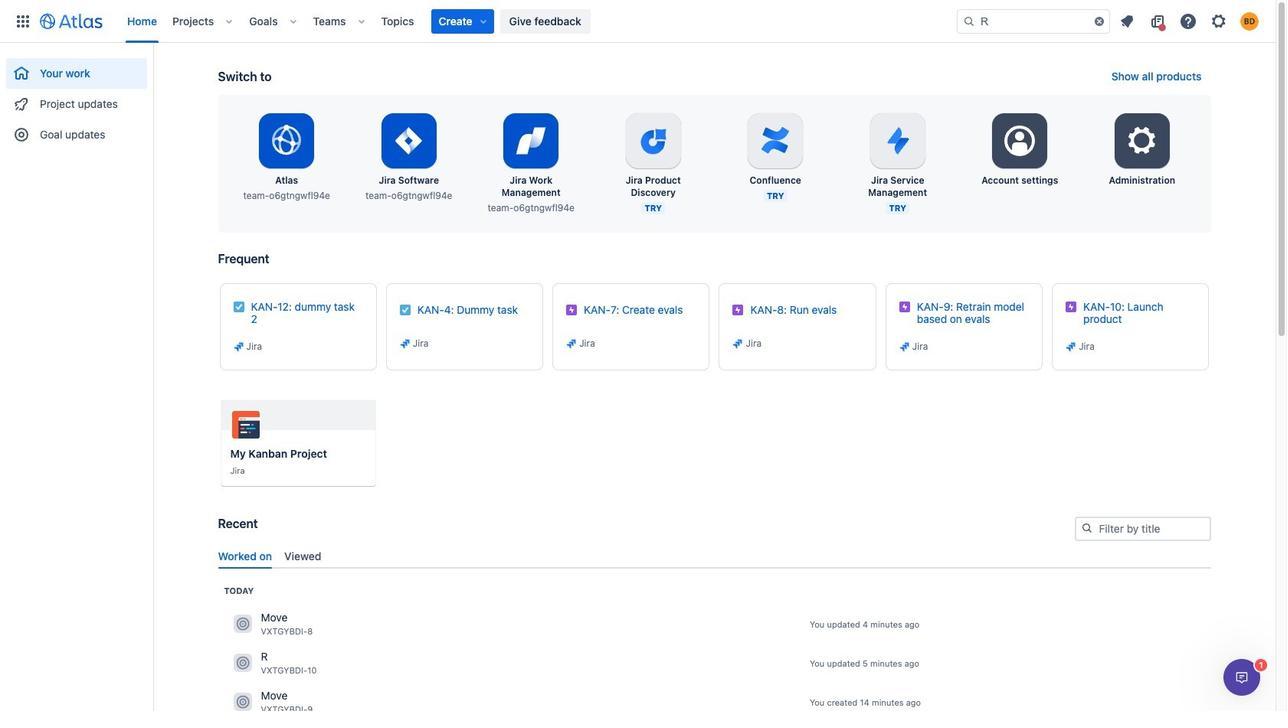 Task type: vqa. For each thing, say whether or not it's contained in the screenshot.
set start date image
no



Task type: locate. For each thing, give the bounding box(es) containing it.
0 vertical spatial townsquare image
[[233, 616, 252, 634]]

search image
[[963, 15, 976, 27]]

None search field
[[957, 9, 1111, 33]]

townsquare image
[[233, 616, 252, 634], [233, 655, 252, 673]]

2 townsquare image from the top
[[233, 655, 252, 673]]

townsquare image
[[233, 694, 252, 712]]

jira image
[[566, 338, 578, 350], [566, 338, 578, 350], [732, 338, 745, 350], [233, 341, 245, 353], [899, 341, 911, 353]]

account image
[[1241, 12, 1259, 30]]

jira image
[[399, 338, 411, 350], [399, 338, 411, 350], [732, 338, 745, 350], [233, 341, 245, 353], [899, 341, 911, 353], [1065, 341, 1078, 353], [1065, 341, 1078, 353]]

0 horizontal spatial settings image
[[1002, 123, 1039, 159]]

Search field
[[957, 9, 1111, 33]]

tab list
[[212, 544, 1217, 569]]

banner
[[0, 0, 1276, 43]]

1 townsquare image from the top
[[233, 616, 252, 634]]

heading
[[224, 585, 254, 598]]

1 vertical spatial townsquare image
[[233, 655, 252, 673]]

group
[[6, 43, 147, 155]]

clear search session image
[[1094, 15, 1106, 27]]

top element
[[9, 0, 957, 43]]

settings image
[[1210, 12, 1229, 30], [1002, 123, 1039, 159], [1124, 123, 1161, 159]]



Task type: describe. For each thing, give the bounding box(es) containing it.
switch to... image
[[14, 12, 32, 30]]

notifications image
[[1118, 12, 1137, 30]]

search image
[[1081, 523, 1093, 535]]

2 horizontal spatial settings image
[[1210, 12, 1229, 30]]

Filter by title field
[[1076, 519, 1210, 540]]

help image
[[1179, 12, 1198, 30]]

1 horizontal spatial settings image
[[1124, 123, 1161, 159]]



